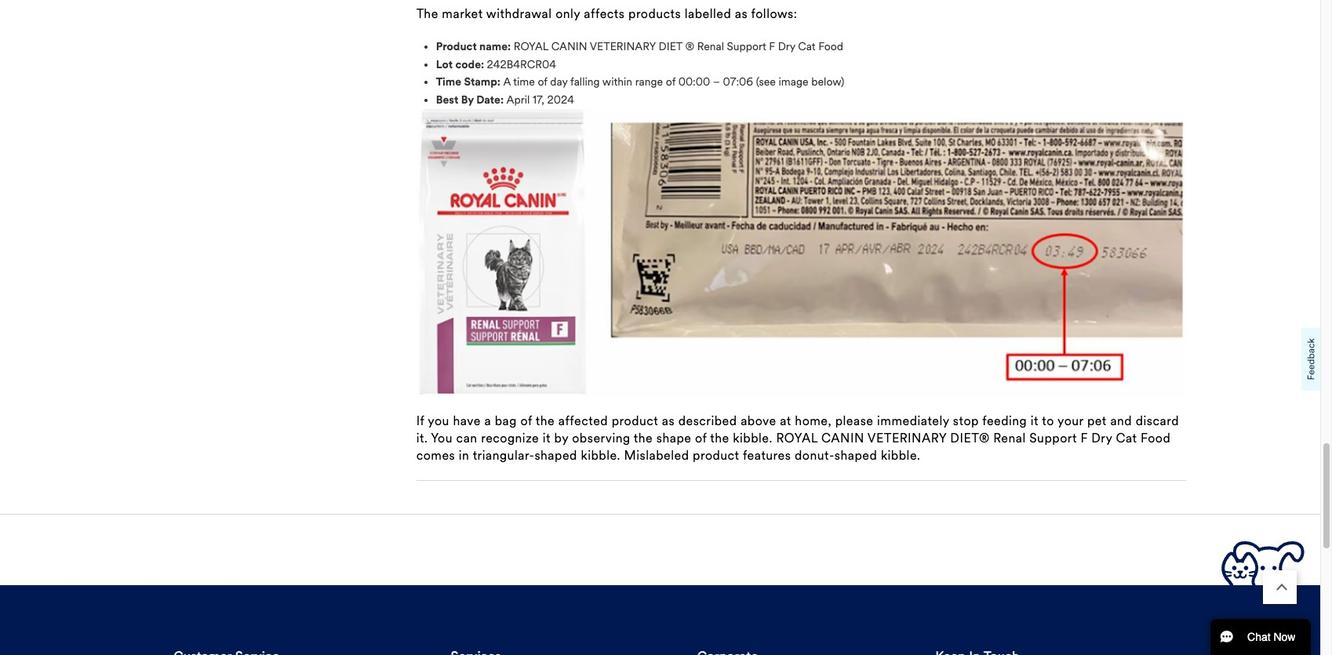 Task type: describe. For each thing, give the bounding box(es) containing it.
triangular-
[[473, 448, 535, 463]]

above
[[741, 414, 776, 428]]

0 horizontal spatial kibble.
[[581, 448, 621, 463]]

labelled
[[685, 6, 731, 21]]

of left day
[[538, 75, 547, 89]]

lot
[[436, 58, 453, 71]]

shape
[[656, 431, 692, 446]]

as inside 'if you have a bag of the affected product as described above at home, please immediately stop feeding it to your pet and discard it. you can recognize it by observing the shape of the kibble. royal canin veterinary diet® renal support f dry cat food comes in triangular-shaped kibble. mislabeled product features donut-shaped kibble.'
[[662, 414, 675, 428]]

the
[[416, 6, 438, 21]]

the market withdrawal only affects products labelled as follows:
[[416, 6, 797, 21]]

you
[[431, 431, 453, 446]]

feeding
[[982, 414, 1027, 428]]

have
[[453, 414, 481, 428]]

at
[[780, 414, 791, 428]]

to
[[1042, 414, 1054, 428]]

image
[[779, 75, 809, 89]]

cat inside product name: royal canin veterinary diet ® renal support f dry cat food lot code: 242b4rcr04 time stamp: a time of day falling within range of 00:00 – 07:06 (see image below) best by date: april 17, 2024
[[798, 40, 816, 53]]

support inside 'if you have a bag of the affected product as described above at home, please immediately stop feeding it to your pet and discard it. you can recognize it by observing the shape of the kibble. royal canin veterinary diet® renal support f dry cat food comes in triangular-shaped kibble. mislabeled product features donut-shaped kibble.'
[[1030, 431, 1077, 446]]

if you have a bag of the affected product as described above at home, please immediately stop feeding it to your pet and discard it. you can recognize it by observing the shape of the kibble. royal canin veterinary diet® renal support f dry cat food comes in triangular-shaped kibble. mislabeled product features donut-shaped kibble.
[[416, 414, 1179, 463]]

time
[[513, 75, 535, 89]]

falling
[[570, 75, 600, 89]]

range
[[635, 75, 663, 89]]

april
[[506, 93, 530, 106]]

support inside product name: royal canin veterinary diet ® renal support f dry cat food lot code: 242b4rcr04 time stamp: a time of day falling within range of 00:00 – 07:06 (see image below) best by date: april 17, 2024
[[727, 40, 766, 53]]

immediately
[[877, 414, 949, 428]]

affects
[[584, 6, 625, 21]]

2 shaped from the left
[[835, 448, 877, 463]]

a
[[503, 75, 511, 89]]

of right range
[[666, 75, 676, 89]]

veterinary inside 'if you have a bag of the affected product as described above at home, please immediately stop feeding it to your pet and discard it. you can recognize it by observing the shape of the kibble. royal canin veterinary diet® renal support f dry cat food comes in triangular-shaped kibble. mislabeled product features donut-shaped kibble.'
[[867, 431, 947, 446]]

recognize
[[481, 431, 539, 446]]

time
[[436, 75, 461, 89]]

date:
[[476, 93, 504, 106]]

00:00
[[678, 75, 710, 89]]

please
[[835, 414, 874, 428]]

a
[[484, 414, 491, 428]]

products
[[628, 6, 681, 21]]

canin inside 'if you have a bag of the affected product as described above at home, please immediately stop feeding it to your pet and discard it. you can recognize it by observing the shape of the kibble. royal canin veterinary diet® renal support f dry cat food comes in triangular-shaped kibble. mislabeled product features donut-shaped kibble.'
[[821, 431, 864, 446]]

within
[[602, 75, 632, 89]]

pet
[[1087, 414, 1107, 428]]

242b4rcr04
[[487, 58, 556, 71]]

below)
[[811, 75, 844, 89]]

(see
[[756, 75, 776, 89]]

veterinary inside product name: royal canin veterinary diet ® renal support f dry cat food lot code: 242b4rcr04 time stamp: a time of day falling within range of 00:00 – 07:06 (see image below) best by date: april 17, 2024
[[590, 40, 656, 53]]

renal inside product name: royal canin veterinary diet ® renal support f dry cat food lot code: 242b4rcr04 time stamp: a time of day falling within range of 00:00 – 07:06 (see image below) best by date: april 17, 2024
[[697, 40, 724, 53]]

of right bag
[[521, 414, 532, 428]]

features
[[743, 448, 791, 463]]

cat inside 'if you have a bag of the affected product as described above at home, please immediately stop feeding it to your pet and discard it. you can recognize it by observing the shape of the kibble. royal canin veterinary diet® renal support f dry cat food comes in triangular-shaped kibble. mislabeled product features donut-shaped kibble.'
[[1116, 431, 1137, 446]]

only
[[556, 6, 580, 21]]

®
[[685, 40, 694, 53]]

best
[[436, 93, 458, 106]]

product name: royal canin veterinary diet ® renal support f dry cat food lot code: 242b4rcr04 time stamp: a time of day falling within range of 00:00 – 07:06 (see image below) best by date: april 17, 2024
[[436, 40, 844, 106]]

donut-
[[795, 448, 835, 463]]

you
[[428, 414, 449, 428]]

1 horizontal spatial the
[[634, 431, 653, 446]]



Task type: locate. For each thing, give the bounding box(es) containing it.
0 horizontal spatial cat
[[798, 40, 816, 53]]

0 horizontal spatial canin
[[551, 40, 587, 53]]

f inside product name: royal canin veterinary diet ® renal support f dry cat food lot code: 242b4rcr04 time stamp: a time of day falling within range of 00:00 – 07:06 (see image below) best by date: april 17, 2024
[[769, 40, 775, 53]]

1 vertical spatial cat
[[1116, 431, 1137, 446]]

your
[[1058, 414, 1084, 428]]

1 vertical spatial it
[[543, 431, 551, 446]]

renal down the feeding
[[993, 431, 1026, 446]]

dry down the "follows:"
[[778, 40, 795, 53]]

0 vertical spatial canin
[[551, 40, 587, 53]]

royal up 242b4rcr04
[[514, 40, 548, 53]]

1 vertical spatial renal
[[993, 431, 1026, 446]]

kibble. down above
[[733, 431, 773, 446]]

1 horizontal spatial canin
[[821, 431, 864, 446]]

0 horizontal spatial food
[[818, 40, 843, 53]]

can
[[456, 431, 477, 446]]

stamp:
[[464, 75, 501, 89]]

0 vertical spatial f
[[769, 40, 775, 53]]

1 vertical spatial f
[[1081, 431, 1088, 446]]

food
[[818, 40, 843, 53], [1141, 431, 1171, 446]]

07:06
[[723, 75, 753, 89]]

1 horizontal spatial shaped
[[835, 448, 877, 463]]

cat up image
[[798, 40, 816, 53]]

dry inside 'if you have a bag of the affected product as described above at home, please immediately stop feeding it to your pet and discard it. you can recognize it by observing the shape of the kibble. royal canin veterinary diet® renal support f dry cat food comes in triangular-shaped kibble. mislabeled product features donut-shaped kibble.'
[[1092, 431, 1112, 446]]

1 horizontal spatial dry
[[1092, 431, 1112, 446]]

described
[[678, 414, 737, 428]]

kibble.
[[733, 431, 773, 446], [581, 448, 621, 463], [881, 448, 921, 463]]

food down discard at the bottom of the page
[[1141, 431, 1171, 446]]

affected
[[558, 414, 608, 428]]

as
[[735, 6, 748, 21], [662, 414, 675, 428]]

2 horizontal spatial the
[[710, 431, 729, 446]]

0 horizontal spatial as
[[662, 414, 675, 428]]

the down described
[[710, 431, 729, 446]]

dry
[[778, 40, 795, 53], [1092, 431, 1112, 446]]

veterinary down immediately
[[867, 431, 947, 446]]

f down the "follows:"
[[769, 40, 775, 53]]

home,
[[795, 414, 832, 428]]

0 horizontal spatial the
[[536, 414, 555, 428]]

1 horizontal spatial kibble.
[[733, 431, 773, 446]]

market
[[442, 6, 483, 21]]

the up the mislabeled
[[634, 431, 653, 446]]

1 horizontal spatial veterinary
[[867, 431, 947, 446]]

name:
[[479, 40, 511, 53]]

royal
[[514, 40, 548, 53], [776, 431, 818, 446]]

in
[[459, 448, 469, 463]]

it.
[[416, 431, 428, 446]]

shaped down the by
[[535, 448, 577, 463]]

and
[[1110, 414, 1132, 428]]

veterinary
[[590, 40, 656, 53], [867, 431, 947, 446]]

diet
[[659, 40, 682, 53]]

0 vertical spatial it
[[1031, 414, 1039, 428]]

by
[[461, 93, 474, 106]]

canin down "only"
[[551, 40, 587, 53]]

0 vertical spatial support
[[727, 40, 766, 53]]

veterinary up within
[[590, 40, 656, 53]]

it
[[1031, 414, 1039, 428], [543, 431, 551, 446]]

0 horizontal spatial product
[[612, 414, 658, 428]]

renal
[[697, 40, 724, 53], [993, 431, 1026, 446]]

food up below) on the top of the page
[[818, 40, 843, 53]]

–
[[713, 75, 720, 89]]

it left the by
[[543, 431, 551, 446]]

1 vertical spatial canin
[[821, 431, 864, 446]]

of
[[538, 75, 547, 89], [666, 75, 676, 89], [521, 414, 532, 428], [695, 431, 707, 446]]

canin down please
[[821, 431, 864, 446]]

the
[[536, 414, 555, 428], [634, 431, 653, 446], [710, 431, 729, 446]]

day
[[550, 75, 568, 89]]

1 horizontal spatial renal
[[993, 431, 1026, 446]]

0 horizontal spatial f
[[769, 40, 775, 53]]

1 horizontal spatial food
[[1141, 431, 1171, 446]]

food inside 'if you have a bag of the affected product as described above at home, please immediately stop feeding it to your pet and discard it. you can recognize it by observing the shape of the kibble. royal canin veterinary diet® renal support f dry cat food comes in triangular-shaped kibble. mislabeled product features donut-shaped kibble.'
[[1141, 431, 1171, 446]]

kibble. down immediately
[[881, 448, 921, 463]]

support up 07:06
[[727, 40, 766, 53]]

royal inside 'if you have a bag of the affected product as described above at home, please immediately stop feeding it to your pet and discard it. you can recognize it by observing the shape of the kibble. royal canin veterinary diet® renal support f dry cat food comes in triangular-shaped kibble. mislabeled product features donut-shaped kibble.'
[[776, 431, 818, 446]]

0 horizontal spatial dry
[[778, 40, 795, 53]]

renal right "®"
[[697, 40, 724, 53]]

canin
[[551, 40, 587, 53], [821, 431, 864, 446]]

1 vertical spatial dry
[[1092, 431, 1112, 446]]

1 vertical spatial food
[[1141, 431, 1171, 446]]

dry down pet
[[1092, 431, 1112, 446]]

code:
[[455, 58, 484, 71]]

mislabeled
[[624, 448, 689, 463]]

royal down at at bottom
[[776, 431, 818, 446]]

canin inside product name: royal canin veterinary diet ® renal support f dry cat food lot code: 242b4rcr04 time stamp: a time of day falling within range of 00:00 – 07:06 (see image below) best by date: april 17, 2024
[[551, 40, 587, 53]]

cat
[[798, 40, 816, 53], [1116, 431, 1137, 446]]

the up the by
[[536, 414, 555, 428]]

0 vertical spatial royal
[[514, 40, 548, 53]]

2 horizontal spatial kibble.
[[881, 448, 921, 463]]

as left the "follows:"
[[735, 6, 748, 21]]

17,
[[533, 93, 544, 106]]

0 vertical spatial dry
[[778, 40, 795, 53]]

1 horizontal spatial it
[[1031, 414, 1039, 428]]

food inside product name: royal canin veterinary diet ® renal support f dry cat food lot code: 242b4rcr04 time stamp: a time of day falling within range of 00:00 – 07:06 (see image below) best by date: april 17, 2024
[[818, 40, 843, 53]]

kibble. down observing
[[581, 448, 621, 463]]

observing
[[572, 431, 630, 446]]

1 horizontal spatial cat
[[1116, 431, 1137, 446]]

support down to
[[1030, 431, 1077, 446]]

1 horizontal spatial as
[[735, 6, 748, 21]]

f down pet
[[1081, 431, 1088, 446]]

1 horizontal spatial support
[[1030, 431, 1077, 446]]

0 vertical spatial veterinary
[[590, 40, 656, 53]]

comes
[[416, 448, 455, 463]]

product down described
[[693, 448, 739, 463]]

0 vertical spatial as
[[735, 6, 748, 21]]

0 horizontal spatial veterinary
[[590, 40, 656, 53]]

1 horizontal spatial royal
[[776, 431, 818, 446]]

renal inside 'if you have a bag of the affected product as described above at home, please immediately stop feeding it to your pet and discard it. you can recognize it by observing the shape of the kibble. royal canin veterinary diet® renal support f dry cat food comes in triangular-shaped kibble. mislabeled product features donut-shaped kibble.'
[[993, 431, 1026, 446]]

cat down and
[[1116, 431, 1137, 446]]

1 vertical spatial royal
[[776, 431, 818, 446]]

product
[[612, 414, 658, 428], [693, 448, 739, 463]]

follows:
[[751, 6, 797, 21]]

0 vertical spatial food
[[818, 40, 843, 53]]

1 vertical spatial support
[[1030, 431, 1077, 446]]

product up observing
[[612, 414, 658, 428]]

bag
[[495, 414, 517, 428]]

as up shape
[[662, 414, 675, 428]]

of down described
[[695, 431, 707, 446]]

0 horizontal spatial royal
[[514, 40, 548, 53]]

0 horizontal spatial renal
[[697, 40, 724, 53]]

f inside 'if you have a bag of the affected product as described above at home, please immediately stop feeding it to your pet and discard it. you can recognize it by observing the shape of the kibble. royal canin veterinary diet® renal support f dry cat food comes in triangular-shaped kibble. mislabeled product features donut-shaped kibble.'
[[1081, 431, 1088, 446]]

0 horizontal spatial shaped
[[535, 448, 577, 463]]

0 vertical spatial renal
[[697, 40, 724, 53]]

1 shaped from the left
[[535, 448, 577, 463]]

1 horizontal spatial product
[[693, 448, 739, 463]]

stop
[[953, 414, 979, 428]]

shaped
[[535, 448, 577, 463], [835, 448, 877, 463]]

diet®
[[950, 431, 990, 446]]

1 vertical spatial veterinary
[[867, 431, 947, 446]]

product
[[436, 40, 477, 53]]

dry inside product name: royal canin veterinary diet ® renal support f dry cat food lot code: 242b4rcr04 time stamp: a time of day falling within range of 00:00 – 07:06 (see image below) best by date: april 17, 2024
[[778, 40, 795, 53]]

1 vertical spatial as
[[662, 414, 675, 428]]

shaped down please
[[835, 448, 877, 463]]

f
[[769, 40, 775, 53], [1081, 431, 1088, 446]]

royal inside product name: royal canin veterinary diet ® renal support f dry cat food lot code: 242b4rcr04 time stamp: a time of day falling within range of 00:00 – 07:06 (see image below) best by date: april 17, 2024
[[514, 40, 548, 53]]

2024
[[547, 93, 574, 106]]

withdrawal
[[486, 6, 552, 21]]

0 horizontal spatial it
[[543, 431, 551, 446]]

1 vertical spatial product
[[693, 448, 739, 463]]

0 horizontal spatial support
[[727, 40, 766, 53]]

0 vertical spatial product
[[612, 414, 658, 428]]

0 vertical spatial cat
[[798, 40, 816, 53]]

it left to
[[1031, 414, 1039, 428]]

support
[[727, 40, 766, 53], [1030, 431, 1077, 446]]

by
[[554, 431, 568, 446]]

if
[[416, 414, 425, 428]]

1 horizontal spatial f
[[1081, 431, 1088, 446]]

discard
[[1136, 414, 1179, 428]]



Task type: vqa. For each thing, say whether or not it's contained in the screenshot.
going
no



